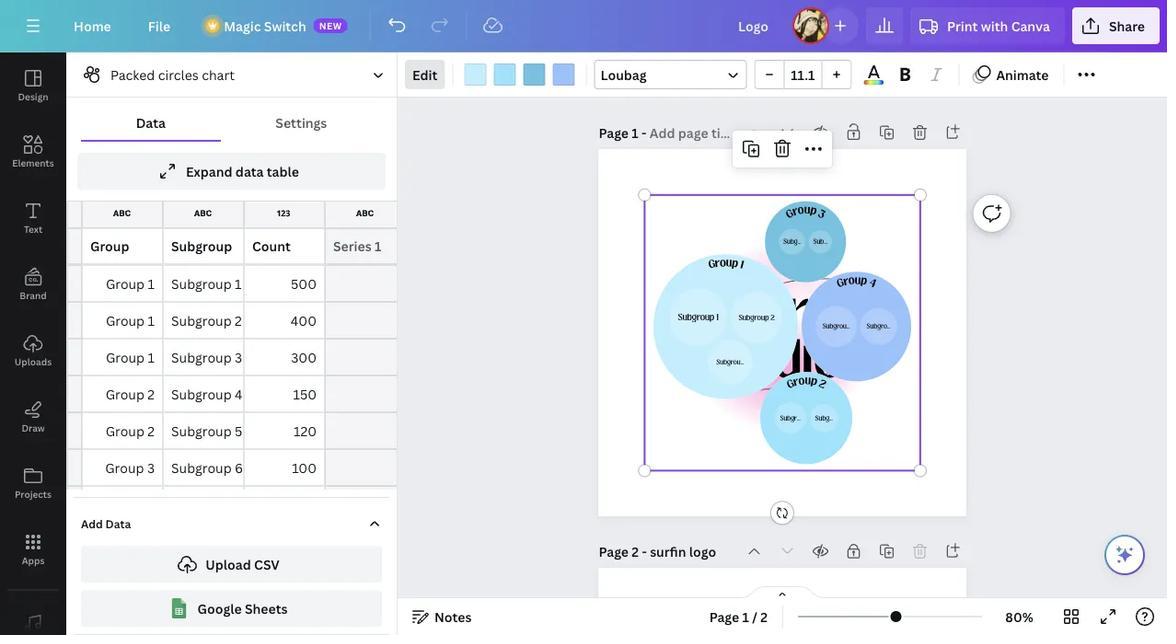 Task type: describe. For each thing, give the bounding box(es) containing it.
toro
[[726, 279, 839, 348]]

home
[[74, 17, 111, 35]]

share button
[[1073, 7, 1160, 44]]

canva
[[1012, 17, 1051, 35]]

design button
[[0, 52, 66, 119]]

#8fe3fd image
[[494, 64, 516, 86]]

expand data table
[[186, 163, 299, 180]]

magic
[[224, 17, 261, 35]]

page 1 / 2
[[710, 608, 768, 626]]

text
[[24, 223, 42, 235]]

google sheets
[[198, 600, 288, 617]]

page title text field for page 2 -
[[650, 542, 718, 561]]

page for page 1
[[599, 124, 629, 141]]

page title text field for page 1 -
[[650, 123, 734, 142]]

apps
[[22, 554, 45, 567]]

80%
[[1006, 608, 1034, 626]]

brand button
[[0, 251, 66, 318]]

upload csv button
[[81, 546, 382, 583]]

loubag button
[[594, 60, 747, 89]]

edit button
[[405, 60, 445, 89]]

main menu bar
[[0, 0, 1168, 52]]

studios
[[697, 326, 869, 395]]

print with canva button
[[911, 7, 1065, 44]]

design
[[18, 90, 48, 103]]

packed
[[110, 66, 155, 83]]

brand
[[20, 289, 47, 302]]

uploads button
[[0, 318, 66, 384]]

expand
[[186, 163, 233, 180]]

edit
[[413, 66, 438, 83]]

table
[[267, 163, 299, 180]]

google sheets button
[[81, 590, 382, 627]]

file button
[[133, 7, 185, 44]]

google
[[198, 600, 242, 617]]

elements
[[12, 157, 54, 169]]

– – number field
[[790, 66, 816, 83]]

color group
[[461, 60, 579, 89]]

canva assistant image
[[1114, 544, 1136, 566]]

#8fe3fd image
[[494, 64, 516, 86]]

page 1 / 2 button
[[702, 602, 775, 632]]

home link
[[59, 7, 126, 44]]

loubag
[[601, 66, 647, 83]]

apps button
[[0, 517, 66, 583]]

share
[[1109, 17, 1145, 35]]

settings button
[[221, 105, 382, 140]]

- for page 1 -
[[642, 124, 647, 141]]

notes button
[[405, 602, 479, 632]]

print
[[948, 17, 978, 35]]

notes
[[435, 608, 472, 626]]

csv
[[254, 556, 280, 573]]

data
[[236, 163, 264, 180]]

0 vertical spatial 2
[[632, 543, 639, 560]]

Select chart type button
[[74, 60, 389, 89]]

1 for -
[[632, 124, 639, 141]]



Task type: locate. For each thing, give the bounding box(es) containing it.
1 down the loubag
[[632, 124, 639, 141]]

new
[[319, 19, 342, 32]]

#94c2ff image
[[553, 64, 575, 86], [553, 64, 575, 86]]

page inside 'button'
[[710, 608, 740, 626]]

Page title text field
[[650, 123, 734, 142], [650, 542, 718, 561]]

page 2 -
[[599, 543, 650, 560]]

elements button
[[0, 119, 66, 185]]

magic switch
[[224, 17, 306, 35]]

Edit value text field
[[82, 228, 163, 265], [244, 228, 325, 265], [325, 228, 406, 265], [82, 265, 163, 302], [82, 302, 163, 339], [244, 302, 325, 339], [82, 339, 163, 376], [244, 339, 325, 376], [244, 376, 325, 413], [325, 376, 406, 413], [163, 413, 244, 449], [325, 413, 406, 449], [82, 449, 163, 486], [163, 449, 244, 486], [244, 449, 325, 486], [325, 449, 406, 486], [163, 486, 244, 523]]

draw
[[22, 422, 45, 434]]

page
[[599, 124, 629, 141], [599, 543, 629, 560], [710, 608, 740, 626]]

0 vertical spatial 1
[[632, 124, 639, 141]]

page 1 -
[[599, 124, 650, 141]]

print with canva
[[948, 17, 1051, 35]]

file
[[148, 17, 171, 35]]

#baefff image
[[464, 64, 487, 86], [464, 64, 487, 86]]

0 vertical spatial data
[[136, 114, 166, 131]]

1 vertical spatial -
[[642, 543, 647, 560]]

circles
[[158, 66, 199, 83]]

expand data table button
[[77, 153, 386, 190]]

data right the add
[[106, 516, 131, 531]]

sheets
[[245, 600, 288, 617]]

packed circles chart
[[110, 66, 235, 83]]

with
[[981, 17, 1009, 35]]

draw button
[[0, 384, 66, 450]]

animate
[[997, 66, 1049, 83]]

data down packed on the left
[[136, 114, 166, 131]]

1 for /
[[743, 608, 749, 626]]

1 left /
[[743, 608, 749, 626]]

settings
[[276, 114, 327, 131]]

- for page 2 -
[[642, 543, 647, 560]]

group
[[754, 60, 852, 89]]

2 inside 'button'
[[761, 608, 768, 626]]

data
[[136, 114, 166, 131], [106, 516, 131, 531]]

upload
[[206, 556, 251, 573]]

animate button
[[967, 60, 1057, 89]]

text button
[[0, 185, 66, 251]]

uploads
[[15, 355, 52, 368]]

80% button
[[990, 602, 1050, 632]]

2 - from the top
[[642, 543, 647, 560]]

1
[[632, 124, 639, 141], [743, 608, 749, 626]]

1 horizontal spatial data
[[136, 114, 166, 131]]

1 horizontal spatial 1
[[743, 608, 749, 626]]

data button
[[81, 105, 221, 140]]

1 vertical spatial page title text field
[[650, 542, 718, 561]]

data inside dropdown button
[[106, 516, 131, 531]]

page for page 2
[[599, 543, 629, 560]]

data inside button
[[136, 114, 166, 131]]

0 vertical spatial page title text field
[[650, 123, 734, 142]]

1 vertical spatial 1
[[743, 608, 749, 626]]

chart
[[202, 66, 235, 83]]

show pages image
[[738, 586, 827, 600]]

1 vertical spatial data
[[106, 516, 131, 531]]

projects
[[15, 488, 52, 500]]

switch
[[264, 17, 306, 35]]

page title text field down "loubag" popup button
[[650, 123, 734, 142]]

side panel tab list
[[0, 52, 66, 635]]

0 horizontal spatial 1
[[632, 124, 639, 141]]

/
[[752, 608, 758, 626]]

page title text field up page 1 / 2 'button'
[[650, 542, 718, 561]]

projects button
[[0, 450, 66, 517]]

add
[[81, 516, 103, 531]]

#5ec3e2 image
[[523, 64, 545, 86], [523, 64, 545, 86]]

0 horizontal spatial data
[[106, 516, 131, 531]]

1 vertical spatial page
[[599, 543, 629, 560]]

1 inside 'button'
[[743, 608, 749, 626]]

2
[[632, 543, 639, 560], [761, 608, 768, 626]]

Design title text field
[[724, 7, 785, 44]]

2 vertical spatial page
[[710, 608, 740, 626]]

add data button
[[74, 506, 389, 542]]

upload csv
[[206, 556, 280, 573]]

0 horizontal spatial 2
[[632, 543, 639, 560]]

color range image
[[864, 80, 884, 85]]

1 vertical spatial 2
[[761, 608, 768, 626]]

1 - from the top
[[642, 124, 647, 141]]

add data
[[81, 516, 131, 531]]

Edit value text field
[[163, 228, 244, 265], [163, 265, 244, 302], [244, 265, 325, 302], [325, 265, 406, 302], [163, 302, 244, 339], [325, 302, 406, 339], [163, 339, 244, 376], [325, 339, 406, 376], [82, 376, 163, 413], [163, 376, 244, 413], [82, 413, 163, 449], [244, 413, 325, 449], [82, 486, 163, 523], [244, 486, 325, 523], [325, 486, 406, 523]]

1 horizontal spatial 2
[[761, 608, 768, 626]]

-
[[642, 124, 647, 141], [642, 543, 647, 560]]

0 vertical spatial -
[[642, 124, 647, 141]]

0 vertical spatial page
[[599, 124, 629, 141]]



Task type: vqa. For each thing, say whether or not it's contained in the screenshot.
"Add Data"
yes



